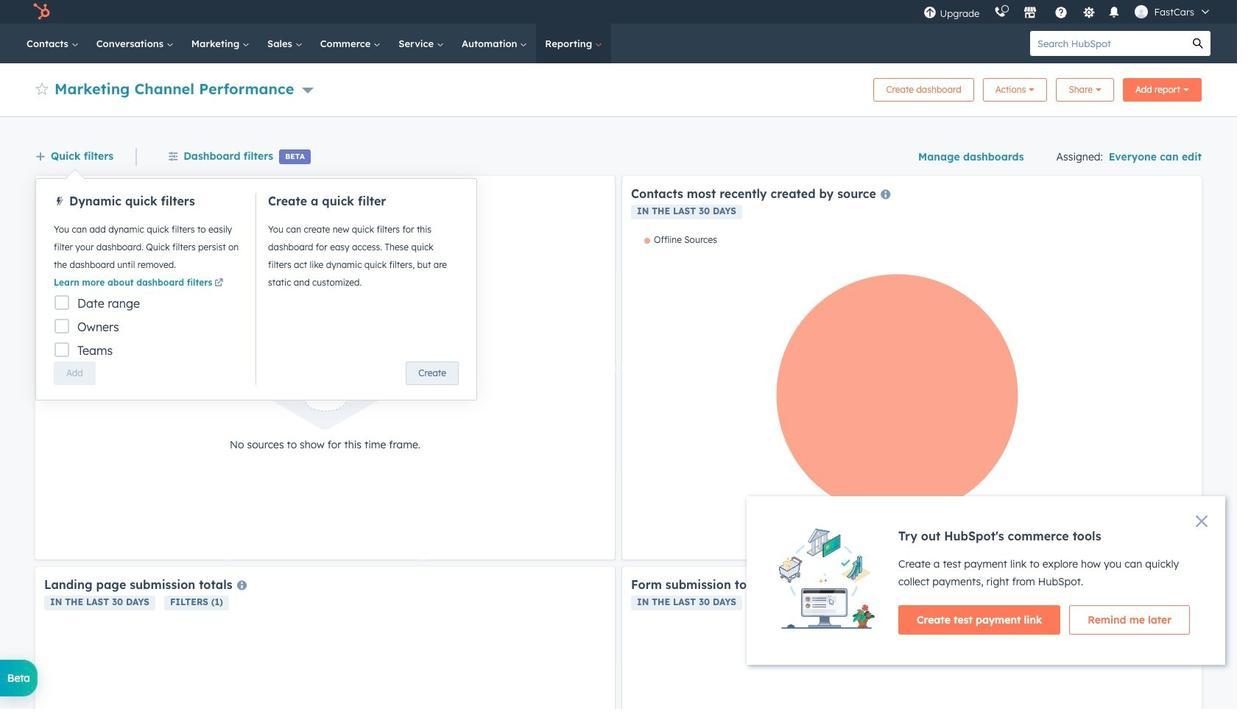 Task type: describe. For each thing, give the bounding box(es) containing it.
link opens in a new window image
[[215, 277, 223, 290]]

link opens in a new window image
[[215, 279, 223, 288]]

form submission totals element
[[622, 567, 1202, 709]]

Search HubSpot search field
[[1030, 31, 1186, 56]]

close image
[[1196, 516, 1208, 527]]



Task type: locate. For each thing, give the bounding box(es) containing it.
contacts most recently created by source element
[[622, 176, 1202, 560]]

landing page submission totals element
[[35, 567, 615, 709]]

banner
[[35, 74, 1202, 102]]

interactive chart image
[[631, 234, 1193, 551]]

menu
[[917, 0, 1220, 24]]

christina overa image
[[1135, 5, 1149, 18]]

marketplaces image
[[1024, 7, 1037, 20]]

new visitor session totals by day with source breakdown element
[[35, 176, 615, 560]]

toggle series visibility region
[[644, 234, 717, 245]]



Task type: vqa. For each thing, say whether or not it's contained in the screenshot.
Landing page submission totals element
yes



